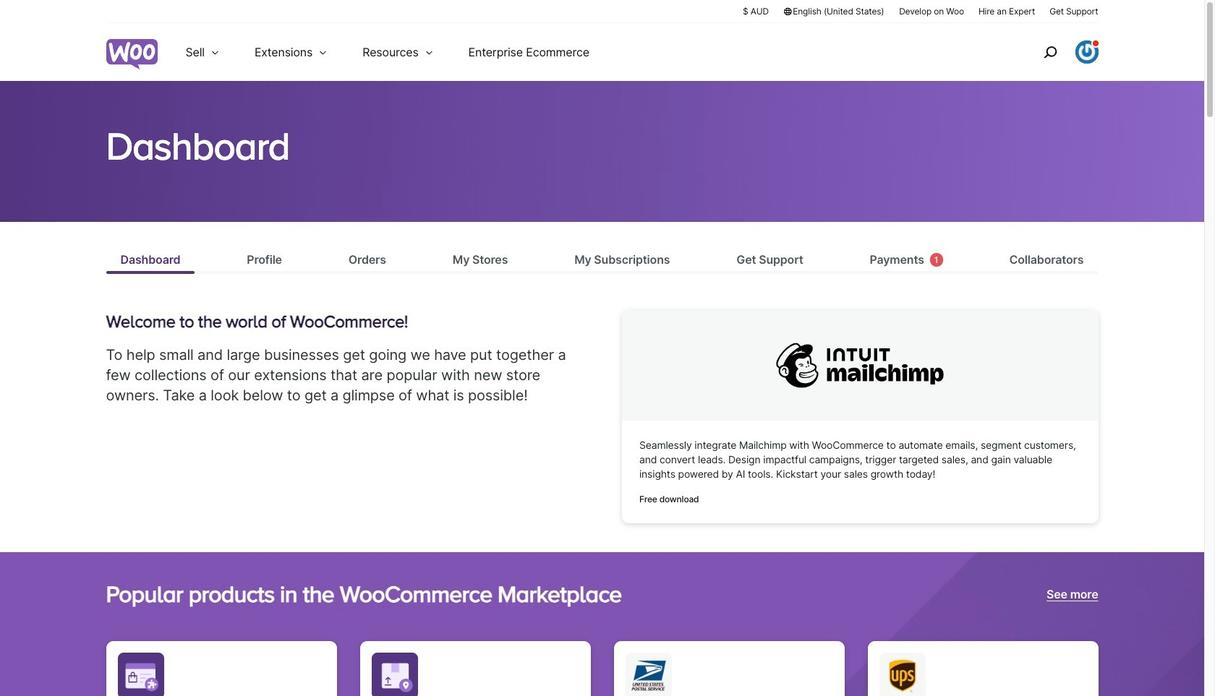 Task type: describe. For each thing, give the bounding box(es) containing it.
search image
[[1039, 41, 1062, 64]]



Task type: locate. For each thing, give the bounding box(es) containing it.
open account menu image
[[1076, 41, 1099, 64]]

service navigation menu element
[[1013, 29, 1099, 76]]



Task type: vqa. For each thing, say whether or not it's contained in the screenshot.
Open account menu 'image'
yes



